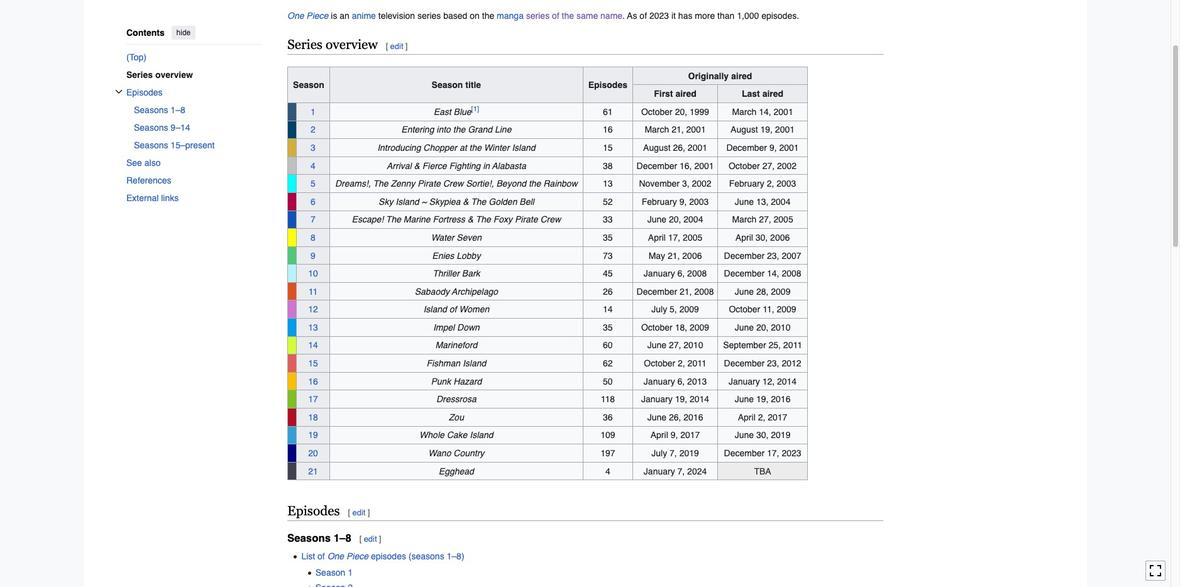 Task type: describe. For each thing, give the bounding box(es) containing it.
0 vertical spatial one
[[287, 10, 304, 21]]

2
[[311, 125, 316, 135]]

fishman island
[[426, 358, 486, 368]]

7 link
[[311, 215, 316, 225]]

0 vertical spatial 1
[[311, 107, 316, 117]]

62
[[603, 358, 613, 368]]

0 vertical spatial series
[[287, 37, 322, 52]]

sabaody archipelago
[[415, 286, 498, 297]]

aired for first aired
[[675, 89, 697, 99]]

season 1
[[315, 568, 353, 578]]

1 vertical spatial 15
[[308, 358, 318, 368]]

1 vertical spatial 1
[[348, 568, 353, 578]]

38
[[603, 161, 613, 171]]

17
[[308, 394, 318, 404]]

sortie!,
[[466, 179, 494, 189]]

0 horizontal spatial ]
[[368, 508, 370, 518]]

2023
[[649, 10, 669, 21]]

9–14
[[171, 122, 190, 132]]

june 26, 2016
[[647, 412, 703, 422]]

[ for seasons 1–8
[[359, 534, 362, 544]]

february 2, 2003
[[729, 179, 796, 189]]

0 vertical spatial 4
[[311, 161, 316, 171]]

beyond
[[496, 179, 526, 189]]

1 vertical spatial 4
[[605, 466, 610, 476]]

hazard
[[453, 376, 482, 386]]

35 for april 17, 2005
[[603, 233, 613, 243]]

entering
[[401, 125, 434, 135]]

punk hazard
[[431, 376, 482, 386]]

line
[[495, 125, 511, 135]]

9
[[311, 251, 316, 261]]

1 vertical spatial crew
[[540, 215, 561, 225]]

enies
[[432, 251, 454, 261]]

chopper
[[423, 143, 457, 153]]

april 9, 2017
[[651, 430, 700, 440]]

external links link
[[126, 189, 262, 207]]

thriller bark
[[433, 269, 480, 279]]

wano country
[[428, 448, 484, 458]]

1–8 inside seasons 1–8 link
[[171, 105, 185, 115]]

down
[[457, 322, 480, 332]]

0 vertical spatial pirate
[[418, 179, 441, 189]]

dreams!, the zenny pirate crew sortie!, beyond the rainbow
[[335, 179, 578, 189]]

see also
[[126, 158, 161, 168]]

0 vertical spatial overview
[[326, 37, 378, 52]]

water
[[431, 233, 454, 243]]

links
[[161, 193, 179, 203]]

fishman
[[426, 358, 460, 368]]

52
[[603, 197, 613, 207]]

1,000
[[737, 10, 759, 21]]

197
[[600, 448, 615, 458]]

series of the same name link
[[526, 10, 622, 21]]

december 9, 2001
[[726, 143, 799, 153]]

island down sabaody
[[423, 304, 447, 315]]

of left same
[[552, 10, 559, 21]]

country
[[453, 448, 484, 458]]

aired for originally aired
[[731, 71, 752, 81]]

the left same
[[562, 10, 574, 21]]

island up alabasta
[[512, 143, 535, 153]]

march 21, 2001
[[645, 125, 706, 135]]

east blue [1]
[[434, 104, 479, 117]]

of up impel down
[[449, 304, 457, 315]]

1 vertical spatial edit link
[[352, 508, 366, 518]]

anime
[[352, 10, 376, 21]]

originally
[[688, 71, 729, 81]]

as
[[627, 10, 637, 21]]

whole cake island
[[419, 430, 493, 440]]

fierce
[[422, 161, 447, 171]]

name
[[600, 10, 622, 21]]

edit for overview
[[390, 41, 403, 51]]

dressrosa
[[436, 394, 476, 404]]

50
[[603, 376, 613, 386]]

based
[[443, 10, 467, 21]]

manga link
[[497, 10, 524, 21]]

of right "as"
[[640, 10, 647, 21]]

punk
[[431, 376, 451, 386]]

[1]
[[471, 104, 479, 113]]

june 30, 2019
[[735, 430, 791, 440]]

0 vertical spatial 13
[[603, 179, 613, 189]]

seasons 9–14 link
[[134, 119, 262, 136]]

june 20, 2010
[[735, 322, 791, 332]]

[ for series overview
[[386, 41, 388, 51]]

[1] link
[[471, 104, 479, 113]]

1 series from the left
[[417, 10, 441, 21]]

see
[[126, 158, 142, 168]]

enies lobby
[[432, 251, 481, 261]]

contents
[[126, 28, 165, 38]]

island left ~
[[396, 197, 419, 207]]

first aired
[[654, 89, 697, 99]]

36
[[603, 412, 613, 422]]

seasons for seasons 15–present "link"
[[134, 140, 168, 150]]

fortress
[[433, 215, 465, 225]]

0 horizontal spatial series overview
[[126, 69, 193, 80]]

october 27, 2002
[[729, 161, 797, 171]]

marine
[[404, 215, 430, 225]]

15–present
[[171, 140, 215, 150]]

~
[[422, 197, 427, 207]]

seasons up the list
[[287, 532, 331, 544]]

the left foxy
[[476, 215, 491, 225]]

1 vertical spatial piece
[[346, 551, 368, 561]]

egghead
[[439, 466, 474, 476]]

3
[[311, 143, 316, 153]]

impel
[[433, 322, 455, 332]]

60
[[603, 340, 613, 350]]

4 link
[[311, 161, 316, 171]]

1 vertical spatial [ edit ]
[[348, 508, 370, 518]]

east
[[434, 107, 451, 117]]

the up sky
[[373, 179, 388, 189]]

seasons 15–present
[[134, 140, 215, 150]]

bell
[[519, 197, 534, 207]]

has
[[678, 10, 692, 21]]

0 vertical spatial &
[[414, 161, 420, 171]]

season for season
[[293, 80, 324, 90]]

2 horizontal spatial episodes
[[588, 80, 627, 90]]

introducing
[[377, 143, 421, 153]]

season for season title
[[432, 80, 463, 90]]

6 link
[[311, 197, 316, 207]]

seasons 9–14
[[134, 122, 190, 132]]

edit link for overview
[[390, 41, 403, 51]]

1 horizontal spatial episodes
[[287, 504, 340, 519]]

entering into the grand line
[[401, 125, 511, 135]]

the right into
[[453, 125, 465, 135]]

12
[[308, 304, 318, 315]]

june 13, 2004
[[735, 197, 791, 207]]

& for fortress
[[468, 215, 473, 225]]

2 series from the left
[[526, 10, 550, 21]]



Task type: locate. For each thing, give the bounding box(es) containing it.
[ for episodes
[[348, 508, 350, 518]]

.
[[622, 10, 625, 21]]

0 vertical spatial piece
[[306, 10, 328, 21]]

0 horizontal spatial 13
[[308, 322, 318, 332]]

0 horizontal spatial aired
[[675, 89, 697, 99]]

seasons up seasons 9–14
[[134, 105, 168, 115]]

0 vertical spatial crew
[[443, 179, 464, 189]]

2 35 from the top
[[603, 322, 613, 332]]

13 down 12 link
[[308, 322, 318, 332]]

16 up 17 link
[[308, 376, 318, 386]]

1 vertical spatial seasons 1–8
[[287, 532, 351, 544]]

is
[[331, 10, 337, 21]]

island up country
[[470, 430, 493, 440]]

2 horizontal spatial aired
[[762, 89, 783, 99]]

1 horizontal spatial one
[[327, 551, 344, 561]]

16
[[603, 125, 613, 135], [308, 376, 318, 386]]

0 horizontal spatial seasons 1–8
[[134, 105, 185, 115]]

] for 1–8
[[379, 534, 381, 544]]

1 horizontal spatial series overview
[[287, 37, 378, 52]]

0 vertical spatial [ edit ]
[[386, 41, 408, 51]]

episodes up "61"
[[588, 80, 627, 90]]

& for skypiea
[[463, 197, 469, 207]]

1–8
[[171, 105, 185, 115], [334, 532, 351, 544]]

2 link
[[311, 125, 316, 135]]

15 link
[[308, 358, 318, 368]]

the up the bell
[[529, 179, 541, 189]]

series overview
[[287, 37, 378, 52], [126, 69, 193, 80]]

water seven
[[431, 233, 482, 243]]

16 down "61"
[[603, 125, 613, 135]]

8
[[311, 233, 316, 243]]

0 horizontal spatial 4
[[311, 161, 316, 171]]

1 vertical spatial 35
[[603, 322, 613, 332]]

one piece is an anime television series based on the manga series of the same name . as of 2023 it has more than 1,000 episodes.
[[287, 10, 799, 21]]

1 vertical spatial ]
[[368, 508, 370, 518]]

the down sortie!,
[[471, 197, 486, 207]]

the right at
[[469, 143, 482, 153]]

0 horizontal spatial 15
[[308, 358, 318, 368]]

march 27, 2005
[[732, 215, 793, 225]]

2 vertical spatial edit
[[364, 534, 377, 544]]

sabaody
[[415, 286, 449, 297]]

piece up season 1 link
[[346, 551, 368, 561]]

series down (top)
[[126, 69, 153, 80]]

more
[[695, 10, 715, 21]]

piece left is
[[306, 10, 328, 21]]

13
[[603, 179, 613, 189], [308, 322, 318, 332]]

arrival
[[387, 161, 412, 171]]

[ edit ] for 1–8
[[359, 534, 381, 544]]

one
[[287, 10, 304, 21], [327, 551, 344, 561]]

1 horizontal spatial series
[[287, 37, 322, 52]]

1–8 up 9–14
[[171, 105, 185, 115]]

0 horizontal spatial one
[[287, 10, 304, 21]]

] for overview
[[405, 41, 408, 51]]

episodes.
[[761, 10, 799, 21]]

zou
[[449, 412, 464, 422]]

0 vertical spatial seasons 1–8
[[134, 105, 185, 115]]

one piece link
[[287, 10, 328, 21]]

seasons up seasons 15–present at top
[[134, 122, 168, 132]]

hide
[[176, 28, 191, 37]]

0 horizontal spatial episodes
[[126, 87, 163, 97]]

it
[[671, 10, 676, 21]]

fullscreen image
[[1149, 565, 1162, 577]]

13 up 52 on the top right of page
[[603, 179, 613, 189]]

last
[[742, 89, 760, 99]]

0 horizontal spatial 1–8
[[171, 105, 185, 115]]

1 horizontal spatial 14
[[603, 304, 613, 315]]

2 vertical spatial edit link
[[364, 534, 377, 544]]

1 vertical spatial overview
[[155, 69, 193, 80]]

0 horizontal spatial overview
[[155, 69, 193, 80]]

june 19, 2016
[[735, 394, 791, 404]]

0 horizontal spatial piece
[[306, 10, 328, 21]]

4 down 197
[[605, 466, 610, 476]]

september 25, 2011
[[723, 340, 802, 350]]

television
[[378, 10, 415, 21]]

1–8 up season 1
[[334, 532, 351, 544]]

0 horizontal spatial 16
[[308, 376, 318, 386]]

1 vertical spatial 14
[[308, 340, 318, 350]]

title
[[465, 80, 481, 90]]

crew down arrival & fierce fighting in alabasta
[[443, 179, 464, 189]]

march 14, 2001
[[732, 107, 793, 117]]

x small image
[[115, 88, 123, 95]]

15 up 38
[[603, 143, 613, 153]]

wano
[[428, 448, 451, 458]]

11 link
[[309, 286, 318, 297]]

0 horizontal spatial crew
[[443, 179, 464, 189]]

1–8)
[[447, 551, 464, 561]]

pirate down the bell
[[515, 215, 538, 225]]

1 vertical spatial 13
[[308, 322, 318, 332]]

1 vertical spatial series overview
[[126, 69, 193, 80]]

0 vertical spatial edit link
[[390, 41, 403, 51]]

19 link
[[308, 430, 318, 440]]

1 down list of one piece episodes (seasons 1–8)
[[348, 568, 353, 578]]

january 7, 2024
[[644, 466, 707, 476]]

the right on
[[482, 10, 494, 21]]

0 horizontal spatial series
[[417, 10, 441, 21]]

series overview down (top)
[[126, 69, 193, 80]]

see also link
[[126, 154, 262, 171]]

series left based
[[417, 10, 441, 21]]

1 horizontal spatial 1
[[348, 568, 353, 578]]

external
[[126, 193, 159, 203]]

april 17, 2005
[[648, 233, 702, 243]]

series down one piece "link" on the left top of page
[[287, 37, 322, 52]]

thriller
[[433, 269, 460, 279]]

2 horizontal spatial ]
[[405, 41, 408, 51]]

1 horizontal spatial crew
[[540, 215, 561, 225]]

1 horizontal spatial series
[[526, 10, 550, 21]]

0 horizontal spatial [
[[348, 508, 350, 518]]

island up hazard
[[463, 358, 486, 368]]

18 link
[[308, 412, 318, 422]]

& left fierce
[[414, 161, 420, 171]]

january 6, 2013
[[644, 376, 707, 386]]

series overview down is
[[287, 37, 378, 52]]

seasons for "seasons 9–14" link
[[134, 122, 168, 132]]

one left is
[[287, 10, 304, 21]]

1 horizontal spatial 1–8
[[334, 532, 351, 544]]

aired up 'march 14, 2001'
[[762, 89, 783, 99]]

0 horizontal spatial pirate
[[418, 179, 441, 189]]

0 vertical spatial [
[[386, 41, 388, 51]]

crew
[[443, 179, 464, 189], [540, 215, 561, 225]]

1 horizontal spatial pirate
[[515, 215, 538, 225]]

seasons
[[134, 105, 168, 115], [134, 122, 168, 132], [134, 140, 168, 150], [287, 532, 331, 544]]

2 vertical spatial ]
[[379, 534, 381, 544]]

1 horizontal spatial 15
[[603, 143, 613, 153]]

seasons for seasons 1–8 link
[[134, 105, 168, 115]]

1 horizontal spatial ]
[[379, 534, 381, 544]]

seasons up also
[[134, 140, 168, 150]]

crew down rainbow in the left top of the page
[[540, 215, 561, 225]]

seasons 1–8 up seasons 9–14
[[134, 105, 185, 115]]

& up seven
[[468, 215, 473, 225]]

15 up "16" 'link'
[[308, 358, 318, 368]]

season up 1 link
[[293, 80, 324, 90]]

december 17, 2023
[[724, 448, 801, 458]]

1 up 2 link
[[311, 107, 316, 117]]

november 3, 2002
[[639, 179, 711, 189]]

october 11, 2009
[[729, 304, 796, 315]]

0 vertical spatial 14
[[603, 304, 613, 315]]

overview down an
[[326, 37, 378, 52]]

series
[[417, 10, 441, 21], [526, 10, 550, 21]]

0 vertical spatial edit
[[390, 41, 403, 51]]

pirate up ~
[[418, 179, 441, 189]]

season left title
[[432, 80, 463, 90]]

1 vertical spatial pirate
[[515, 215, 538, 225]]

0 vertical spatial 15
[[603, 143, 613, 153]]

references
[[126, 175, 171, 185]]

0 vertical spatial series overview
[[287, 37, 378, 52]]

[ edit ] for overview
[[386, 41, 408, 51]]

[ edit ]
[[386, 41, 408, 51], [348, 508, 370, 518], [359, 534, 381, 544]]

edit for 1–8
[[364, 534, 377, 544]]

1 link
[[311, 107, 316, 117]]

0 horizontal spatial series
[[126, 69, 153, 80]]

december 16, 2001
[[637, 161, 714, 171]]

0 horizontal spatial 1
[[311, 107, 316, 117]]

2 vertical spatial [
[[359, 534, 362, 544]]

1 horizontal spatial overview
[[326, 37, 378, 52]]

1 vertical spatial edit
[[352, 508, 366, 518]]

1 vertical spatial &
[[463, 197, 469, 207]]

one up season 1
[[327, 551, 344, 561]]

island of women
[[423, 304, 489, 315]]

33
[[603, 215, 613, 225]]

1 horizontal spatial 13
[[603, 179, 613, 189]]

1 horizontal spatial 16
[[603, 125, 613, 135]]

edit link
[[390, 41, 403, 51], [352, 508, 366, 518], [364, 534, 377, 544]]

season
[[293, 80, 324, 90], [432, 80, 463, 90], [315, 568, 345, 578]]

aired for last aired
[[762, 89, 783, 99]]

]
[[405, 41, 408, 51], [368, 508, 370, 518], [379, 534, 381, 544]]

blue
[[454, 107, 471, 117]]

october 20, 1999
[[641, 107, 709, 117]]

17 link
[[308, 394, 318, 404]]

1 horizontal spatial piece
[[346, 551, 368, 561]]

of
[[552, 10, 559, 21], [640, 10, 647, 21], [449, 304, 457, 315], [318, 551, 325, 561]]

in
[[483, 161, 490, 171]]

impel down
[[433, 322, 480, 332]]

35 up 60
[[603, 322, 613, 332]]

winter
[[484, 143, 509, 153]]

1 vertical spatial 16
[[308, 376, 318, 386]]

0 vertical spatial 16
[[603, 125, 613, 135]]

the down sky
[[386, 215, 401, 225]]

0 vertical spatial 1–8
[[171, 105, 185, 115]]

october 2, 2011
[[644, 358, 706, 368]]

14
[[603, 304, 613, 315], [308, 340, 318, 350]]

april 30, 2006
[[735, 233, 790, 243]]

december 14, 2008
[[724, 269, 801, 279]]

14 up 15 link
[[308, 340, 318, 350]]

of right the list
[[318, 551, 325, 561]]

0 vertical spatial ]
[[405, 41, 408, 51]]

introducing chopper at the winter island
[[377, 143, 535, 153]]

2 horizontal spatial [
[[386, 41, 388, 51]]

overview up episodes link
[[155, 69, 193, 80]]

the
[[482, 10, 494, 21], [562, 10, 574, 21], [453, 125, 465, 135], [469, 143, 482, 153], [529, 179, 541, 189]]

seasons inside "link"
[[134, 140, 168, 150]]

[
[[386, 41, 388, 51], [348, 508, 350, 518], [359, 534, 362, 544]]

1 vertical spatial [
[[348, 508, 350, 518]]

february 9, 2003
[[642, 197, 709, 207]]

0 vertical spatial 35
[[603, 233, 613, 243]]

1 vertical spatial 1–8
[[334, 532, 351, 544]]

1 horizontal spatial 4
[[605, 466, 610, 476]]

1 35 from the top
[[603, 233, 613, 243]]

16 link
[[308, 376, 318, 386]]

0 horizontal spatial 14
[[308, 340, 318, 350]]

zenny
[[391, 179, 415, 189]]

alabasta
[[492, 161, 526, 171]]

35 up 73
[[603, 233, 613, 243]]

series
[[287, 37, 322, 52], [126, 69, 153, 80]]

1 horizontal spatial aired
[[731, 71, 752, 81]]

on
[[470, 10, 480, 21]]

august 26, 2001
[[643, 143, 707, 153]]

14 down 26 on the right
[[603, 304, 613, 315]]

2 vertical spatial [ edit ]
[[359, 534, 381, 544]]

aired up last at the top right of the page
[[731, 71, 752, 81]]

35 for october 18, 2009
[[603, 322, 613, 332]]

1 vertical spatial series
[[126, 69, 153, 80]]

seasons 1–8 up the list
[[287, 532, 351, 544]]

1 horizontal spatial [
[[359, 534, 362, 544]]

aired up october 20, 1999
[[675, 89, 697, 99]]

2 vertical spatial &
[[468, 215, 473, 225]]

same
[[576, 10, 598, 21]]

episodes right x small "image"
[[126, 87, 163, 97]]

& down the dreams!, the zenny pirate crew sortie!, beyond the rainbow
[[463, 197, 469, 207]]

series right manga
[[526, 10, 550, 21]]

whole
[[419, 430, 444, 440]]

1 horizontal spatial seasons 1–8
[[287, 532, 351, 544]]

june 28, 2009
[[735, 286, 791, 297]]

also
[[144, 158, 161, 168]]

edit link for 1–8
[[364, 534, 377, 544]]

4 up '5' link
[[311, 161, 316, 171]]

1 vertical spatial one
[[327, 551, 344, 561]]

season down list of one piece episodes (seasons 1–8)
[[315, 568, 345, 578]]

episodes down 21 link
[[287, 504, 340, 519]]

season for season 1
[[315, 568, 345, 578]]

13 link
[[308, 322, 318, 332]]



Task type: vqa. For each thing, say whether or not it's contained in the screenshot.


